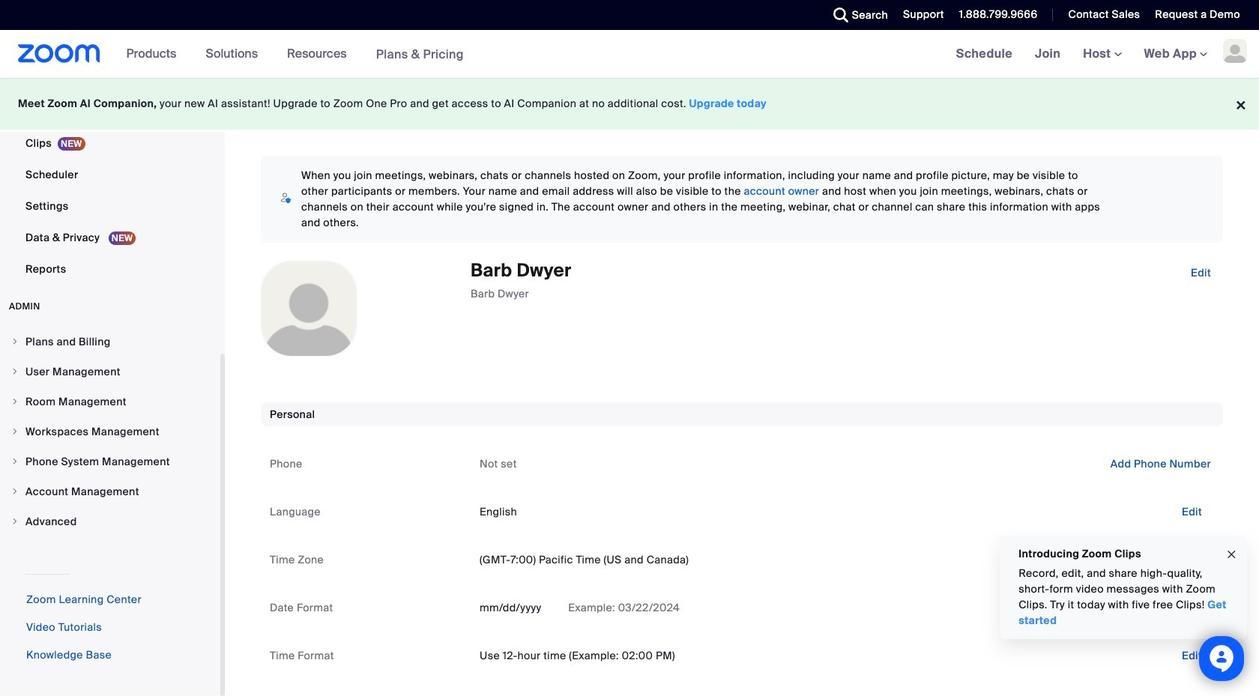 Task type: vqa. For each thing, say whether or not it's contained in the screenshot.
2nd option group from the top
no



Task type: describe. For each thing, give the bounding box(es) containing it.
meetings navigation
[[945, 30, 1259, 79]]

right image for first menu item from the bottom of the admin menu menu
[[10, 517, 19, 526]]

personal menu menu
[[0, 0, 220, 286]]

zoom logo image
[[18, 44, 100, 63]]

right image for sixth menu item from the top of the admin menu menu
[[10, 487, 19, 496]]

profile picture image
[[1223, 39, 1247, 63]]

2 menu item from the top
[[0, 358, 220, 386]]

right image for first menu item
[[10, 337, 19, 346]]



Task type: locate. For each thing, give the bounding box(es) containing it.
5 menu item from the top
[[0, 447, 220, 476]]

edit user photo image
[[297, 302, 321, 316]]

right image for sixth menu item from the bottom of the admin menu menu
[[10, 367, 19, 376]]

product information navigation
[[115, 30, 475, 79]]

1 vertical spatial right image
[[10, 427, 19, 436]]

1 right image from the top
[[10, 337, 19, 346]]

menu item
[[0, 328, 220, 356], [0, 358, 220, 386], [0, 388, 220, 416], [0, 417, 220, 446], [0, 447, 220, 476], [0, 477, 220, 506], [0, 507, 220, 536]]

right image
[[10, 367, 19, 376], [10, 427, 19, 436]]

right image for fifth menu item from the top of the admin menu menu
[[10, 457, 19, 466]]

banner
[[0, 30, 1259, 79]]

3 right image from the top
[[10, 457, 19, 466]]

4 menu item from the top
[[0, 417, 220, 446]]

7 menu item from the top
[[0, 507, 220, 536]]

right image for 4th menu item from the bottom
[[10, 427, 19, 436]]

5 right image from the top
[[10, 517, 19, 526]]

4 right image from the top
[[10, 487, 19, 496]]

6 menu item from the top
[[0, 477, 220, 506]]

2 right image from the top
[[10, 427, 19, 436]]

2 right image from the top
[[10, 397, 19, 406]]

footer
[[0, 78, 1259, 130]]

1 menu item from the top
[[0, 328, 220, 356]]

0 vertical spatial right image
[[10, 367, 19, 376]]

admin menu menu
[[0, 328, 220, 537]]

user photo image
[[262, 262, 356, 356]]

right image for 3rd menu item from the top of the admin menu menu
[[10, 397, 19, 406]]

1 right image from the top
[[10, 367, 19, 376]]

3 menu item from the top
[[0, 388, 220, 416]]

right image
[[10, 337, 19, 346], [10, 397, 19, 406], [10, 457, 19, 466], [10, 487, 19, 496], [10, 517, 19, 526]]

close image
[[1225, 546, 1237, 563]]



